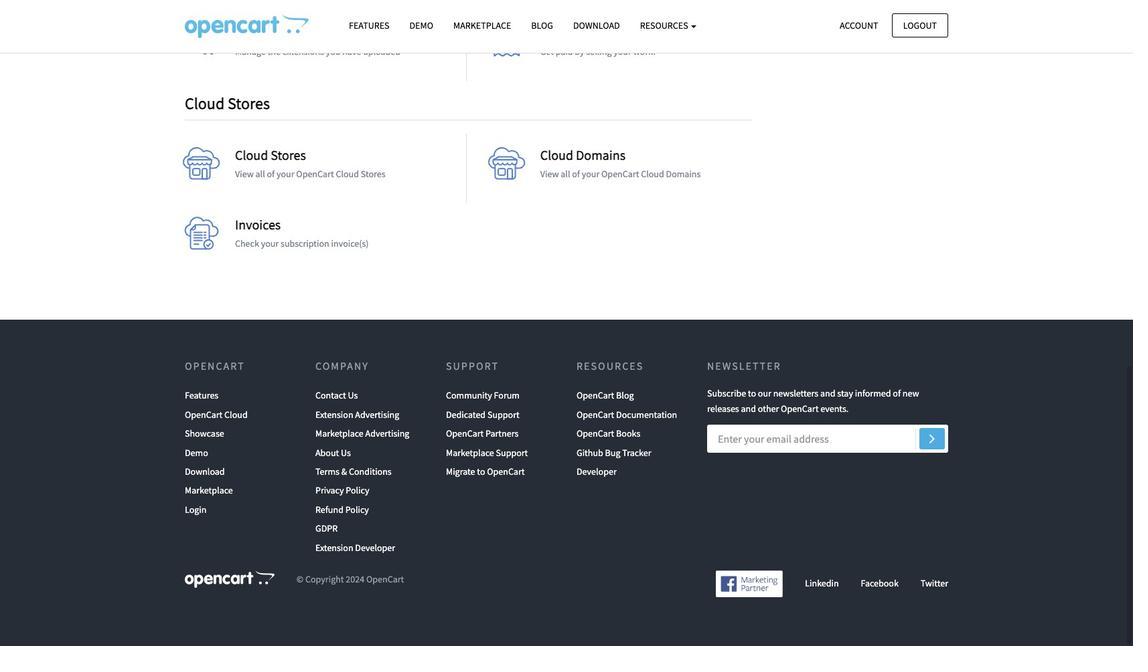 Task type: describe. For each thing, give the bounding box(es) containing it.
dedicated support
[[446, 409, 520, 421]]

facebook marketing partner image
[[716, 571, 783, 598]]

opencart inside cloud stores view all of your opencart cloud stores
[[296, 168, 334, 180]]

view all of your opencart cloud stores link
[[235, 168, 385, 180]]

marketplace support link
[[446, 444, 528, 463]]

cloud domains view all of your opencart cloud domains
[[540, 147, 701, 180]]

all for stores
[[256, 168, 265, 180]]

documentation
[[616, 409, 677, 421]]

invoices link
[[235, 217, 281, 233]]

advertising for marketplace advertising
[[365, 428, 409, 440]]

marketplace advertising
[[315, 428, 409, 440]]

extensions
[[310, 24, 369, 41]]

check
[[235, 238, 259, 250]]

your inside apply to become a seller get paid by selling your work!
[[614, 45, 631, 57]]

migrate
[[446, 466, 475, 478]]

terms & conditions
[[315, 466, 392, 478]]

github
[[577, 447, 603, 459]]

contact
[[315, 390, 346, 402]]

manage your extensions manage the extensions you have uploaded
[[235, 24, 401, 57]]

all for domains
[[561, 168, 570, 180]]

marketplace up migrate on the left bottom
[[446, 447, 494, 459]]

of for stores
[[267, 168, 275, 180]]

facebook link
[[861, 578, 899, 590]]

stay
[[837, 388, 853, 400]]

privacy policy
[[315, 485, 369, 497]]

dedicated
[[446, 409, 486, 421]]

privacy
[[315, 485, 344, 497]]

about
[[315, 447, 339, 459]]

twitter link
[[921, 578, 948, 590]]

invoices check your subscription invoice(s)
[[235, 217, 369, 250]]

opencart blog
[[577, 390, 634, 402]]

1 horizontal spatial developer
[[577, 466, 617, 478]]

releases
[[707, 403, 739, 415]]

opencart up 'opencart documentation'
[[577, 390, 614, 402]]

features link for demo
[[339, 14, 399, 38]]

login link
[[185, 501, 207, 520]]

get paid by selling your work! link
[[540, 45, 656, 57]]

books
[[616, 428, 640, 440]]

2024
[[346, 574, 364, 586]]

gdpr
[[315, 523, 338, 535]]

resources link
[[630, 14, 707, 38]]

view for cloud stores
[[235, 168, 254, 180]]

subscribe to our newsletters and stay informed of new releases and other opencart events.
[[707, 388, 919, 415]]

cloud domains link
[[540, 147, 626, 164]]

cloud domains image
[[487, 148, 527, 188]]

your inside manage your extensions manage the extensions you have uploaded
[[282, 24, 307, 41]]

opencart documentation link
[[577, 406, 677, 425]]

©
[[297, 574, 304, 586]]

account
[[840, 19, 878, 31]]

0 vertical spatial demo link
[[399, 14, 443, 38]]

cloud stores link
[[235, 147, 306, 164]]

opencart inside the subscribe to our newsletters and stay informed of new releases and other opencart events.
[[781, 403, 819, 415]]

twitter
[[921, 578, 948, 590]]

extension developer
[[315, 542, 395, 554]]

opencart down the dedicated
[[446, 428, 484, 440]]

us for contact us
[[348, 390, 358, 402]]

check your subscription invoice(s) link
[[235, 238, 369, 250]]

bug
[[605, 447, 621, 459]]

events.
[[821, 403, 849, 415]]

subscribe
[[707, 388, 746, 400]]

community forum
[[446, 390, 520, 402]]

become
[[589, 24, 634, 41]]

company
[[315, 360, 369, 373]]

your inside cloud domains view all of your opencart cloud domains
[[582, 168, 600, 180]]

terms & conditions link
[[315, 463, 392, 482]]

0 vertical spatial marketplace link
[[443, 14, 521, 38]]

apply to become a seller image
[[487, 25, 527, 65]]

refund policy link
[[315, 501, 369, 520]]

marketplace left 'blog' link
[[453, 19, 511, 31]]

opencart up github
[[577, 428, 614, 440]]

account link
[[828, 13, 890, 37]]

by
[[575, 45, 584, 57]]

features for demo
[[349, 19, 389, 31]]

opencart down opencart blog link
[[577, 409, 614, 421]]

other
[[758, 403, 779, 415]]

new
[[903, 388, 919, 400]]

migrate to opencart link
[[446, 463, 525, 482]]

manage your extensions image
[[181, 25, 222, 65]]

invoice(s)
[[331, 238, 369, 250]]

&
[[341, 466, 347, 478]]

opencart documentation
[[577, 409, 677, 421]]

opencart down the 'marketplace support' link
[[487, 466, 525, 478]]

to for apply
[[575, 24, 586, 41]]

policy for refund policy
[[345, 504, 369, 516]]

1 vertical spatial marketplace link
[[185, 482, 233, 501]]

refund policy
[[315, 504, 369, 516]]

support for dedicated
[[488, 409, 520, 421]]

showcase link
[[185, 425, 224, 444]]

0 vertical spatial demo
[[410, 19, 433, 31]]

angle right image
[[929, 430, 935, 447]]

0 horizontal spatial developer
[[355, 542, 395, 554]]

manage your extensions link
[[235, 24, 369, 41]]

subscription
[[281, 238, 329, 250]]

1 horizontal spatial blog
[[616, 390, 634, 402]]

Enter your email address text field
[[707, 425, 948, 453]]

github bug tracker link
[[577, 444, 651, 463]]

edit seller information image
[[181, 217, 222, 257]]

opencart partners
[[446, 428, 519, 440]]

logout link
[[892, 13, 948, 37]]



Task type: locate. For each thing, give the bounding box(es) containing it.
resources up work!
[[640, 19, 690, 31]]

view
[[235, 168, 254, 180], [540, 168, 559, 180]]

features link up opencart cloud
[[185, 387, 218, 406]]

0 horizontal spatial features link
[[185, 387, 218, 406]]

0 horizontal spatial stores
[[228, 93, 270, 114]]

newsletters
[[773, 388, 819, 400]]

opencart down cloud domains link
[[601, 168, 639, 180]]

support down partners
[[496, 447, 528, 459]]

to down the 'marketplace support' link
[[477, 466, 485, 478]]

extension for extension developer
[[315, 542, 353, 554]]

1 vertical spatial support
[[488, 409, 520, 421]]

0 horizontal spatial all
[[256, 168, 265, 180]]

1 vertical spatial demo link
[[185, 444, 208, 463]]

and
[[820, 388, 835, 400], [741, 403, 756, 415]]

0 vertical spatial blog
[[531, 19, 553, 31]]

opencart image
[[185, 571, 275, 589]]

1 horizontal spatial demo link
[[399, 14, 443, 38]]

to
[[575, 24, 586, 41], [748, 388, 756, 400], [477, 466, 485, 478]]

1 vertical spatial us
[[341, 447, 351, 459]]

all
[[256, 168, 265, 180], [561, 168, 570, 180]]

gdpr link
[[315, 520, 338, 539]]

community
[[446, 390, 492, 402]]

your inside cloud stores view all of your opencart cloud stores
[[277, 168, 294, 180]]

and up 'events.'
[[820, 388, 835, 400]]

opencart down cloud stores link
[[296, 168, 334, 180]]

and left other
[[741, 403, 756, 415]]

1 vertical spatial policy
[[345, 504, 369, 516]]

0 vertical spatial developer
[[577, 466, 617, 478]]

cloud stores image
[[181, 148, 222, 188]]

0 vertical spatial to
[[575, 24, 586, 41]]

of
[[267, 168, 275, 180], [572, 168, 580, 180], [893, 388, 901, 400]]

linkedin link
[[805, 578, 839, 590]]

blog
[[531, 19, 553, 31], [616, 390, 634, 402]]

of inside cloud stores view all of your opencart cloud stores
[[267, 168, 275, 180]]

extensions
[[282, 45, 324, 57]]

download for blog
[[573, 19, 620, 31]]

uploaded
[[363, 45, 401, 57]]

you
[[326, 45, 341, 57]]

resources up 'opencart blog'
[[577, 360, 644, 373]]

view all of your opencart cloud domains link
[[540, 168, 701, 180]]

partners
[[486, 428, 519, 440]]

cloud stores view all of your opencart cloud stores
[[235, 147, 385, 180]]

2 all from the left
[[561, 168, 570, 180]]

your left work!
[[614, 45, 631, 57]]

2 horizontal spatial of
[[893, 388, 901, 400]]

us for about us
[[341, 447, 351, 459]]

0 vertical spatial features
[[349, 19, 389, 31]]

your
[[282, 24, 307, 41], [614, 45, 631, 57], [277, 168, 294, 180], [582, 168, 600, 180], [261, 238, 279, 250]]

0 vertical spatial policy
[[346, 485, 369, 497]]

2 horizontal spatial stores
[[361, 168, 385, 180]]

selling
[[586, 45, 612, 57]]

1 vertical spatial extension
[[315, 542, 353, 554]]

1 horizontal spatial demo
[[410, 19, 433, 31]]

work!
[[633, 45, 656, 57]]

© copyright 2024 opencart
[[297, 574, 404, 586]]

view down cloud stores link
[[235, 168, 254, 180]]

0 horizontal spatial download
[[185, 466, 225, 478]]

features for opencart cloud
[[185, 390, 218, 402]]

contact us
[[315, 390, 358, 402]]

opencart - your account image
[[185, 14, 309, 38]]

of inside the subscribe to our newsletters and stay informed of new releases and other opencart events.
[[893, 388, 901, 400]]

1 vertical spatial features link
[[185, 387, 218, 406]]

1 manage from the top
[[235, 24, 279, 41]]

support up partners
[[488, 409, 520, 421]]

download link down "showcase" link at the bottom of the page
[[185, 463, 225, 482]]

1 vertical spatial blog
[[616, 390, 634, 402]]

developer up 2024 on the bottom left of page
[[355, 542, 395, 554]]

1 all from the left
[[256, 168, 265, 180]]

2 view from the left
[[540, 168, 559, 180]]

0 horizontal spatial and
[[741, 403, 756, 415]]

manage up the at top
[[235, 24, 279, 41]]

support inside "link"
[[488, 409, 520, 421]]

1 vertical spatial and
[[741, 403, 756, 415]]

apply
[[540, 24, 572, 41]]

cloud inside opencart cloud link
[[224, 409, 248, 421]]

opencart up showcase
[[185, 409, 223, 421]]

features up uploaded
[[349, 19, 389, 31]]

to for migrate
[[477, 466, 485, 478]]

0 vertical spatial download link
[[563, 14, 630, 38]]

view down cloud domains link
[[540, 168, 559, 180]]

1 view from the left
[[235, 168, 254, 180]]

1 horizontal spatial of
[[572, 168, 580, 180]]

download for demo
[[185, 466, 225, 478]]

seller
[[646, 24, 676, 41]]

of for domains
[[572, 168, 580, 180]]

download down "showcase" link at the bottom of the page
[[185, 466, 225, 478]]

informed
[[855, 388, 891, 400]]

showcase
[[185, 428, 224, 440]]

1 vertical spatial features
[[185, 390, 218, 402]]

2 vertical spatial to
[[477, 466, 485, 478]]

linkedin
[[805, 578, 839, 590]]

extension for extension advertising
[[315, 409, 353, 421]]

developer link
[[577, 463, 617, 482]]

1 vertical spatial domains
[[666, 168, 701, 180]]

1 vertical spatial demo
[[185, 447, 208, 459]]

download link for demo
[[185, 463, 225, 482]]

opencart books link
[[577, 425, 640, 444]]

support up community
[[446, 360, 499, 373]]

all down cloud stores link
[[256, 168, 265, 180]]

copyright
[[305, 574, 344, 586]]

features
[[349, 19, 389, 31], [185, 390, 218, 402]]

marketplace link
[[443, 14, 521, 38], [185, 482, 233, 501]]

manage the extensions you have uploaded link
[[235, 45, 401, 57]]

0 horizontal spatial demo
[[185, 447, 208, 459]]

opencart up opencart cloud
[[185, 360, 245, 373]]

opencart partners link
[[446, 425, 519, 444]]

1 horizontal spatial and
[[820, 388, 835, 400]]

0 vertical spatial resources
[[640, 19, 690, 31]]

demo link
[[399, 14, 443, 38], [185, 444, 208, 463]]

about us link
[[315, 444, 351, 463]]

1 horizontal spatial marketplace link
[[443, 14, 521, 38]]

1 vertical spatial manage
[[235, 45, 266, 57]]

contact us link
[[315, 387, 358, 406]]

our
[[758, 388, 771, 400]]

0 horizontal spatial of
[[267, 168, 275, 180]]

0 vertical spatial manage
[[235, 24, 279, 41]]

your down cloud stores link
[[277, 168, 294, 180]]

1 extension from the top
[[315, 409, 353, 421]]

get
[[540, 45, 554, 57]]

of inside cloud domains view all of your opencart cloud domains
[[572, 168, 580, 180]]

0 horizontal spatial blog
[[531, 19, 553, 31]]

2 vertical spatial support
[[496, 447, 528, 459]]

demo link down showcase
[[185, 444, 208, 463]]

of down cloud domains link
[[572, 168, 580, 180]]

to left our
[[748, 388, 756, 400]]

view inside cloud stores view all of your opencart cloud stores
[[235, 168, 254, 180]]

paid
[[556, 45, 573, 57]]

stores
[[228, 93, 270, 114], [271, 147, 306, 164], [361, 168, 385, 180]]

0 vertical spatial and
[[820, 388, 835, 400]]

us right about
[[341, 447, 351, 459]]

all inside cloud stores view all of your opencart cloud stores
[[256, 168, 265, 180]]

apply to become a seller link
[[540, 24, 676, 41]]

1 vertical spatial advertising
[[365, 428, 409, 440]]

marketplace up login
[[185, 485, 233, 497]]

to for subscribe
[[748, 388, 756, 400]]

marketplace
[[453, 19, 511, 31], [315, 428, 363, 440], [446, 447, 494, 459], [185, 485, 233, 497]]

login
[[185, 504, 207, 516]]

about us
[[315, 447, 351, 459]]

policy for privacy policy
[[346, 485, 369, 497]]

1 horizontal spatial download
[[573, 19, 620, 31]]

manage
[[235, 24, 279, 41], [235, 45, 266, 57]]

policy
[[346, 485, 369, 497], [345, 504, 369, 516]]

us up extension advertising
[[348, 390, 358, 402]]

a
[[637, 24, 643, 41]]

opencart right 2024 on the bottom left of page
[[366, 574, 404, 586]]

1 horizontal spatial to
[[575, 24, 586, 41]]

all inside cloud domains view all of your opencart cloud domains
[[561, 168, 570, 180]]

0 vertical spatial advertising
[[355, 409, 399, 421]]

opencart
[[296, 168, 334, 180], [601, 168, 639, 180], [185, 360, 245, 373], [577, 390, 614, 402], [781, 403, 819, 415], [185, 409, 223, 421], [577, 409, 614, 421], [446, 428, 484, 440], [577, 428, 614, 440], [487, 466, 525, 478], [366, 574, 404, 586]]

1 horizontal spatial download link
[[563, 14, 630, 38]]

advertising
[[355, 409, 399, 421], [365, 428, 409, 440]]

policy down privacy policy link
[[345, 504, 369, 516]]

policy down 'terms & conditions' link
[[346, 485, 369, 497]]

2 vertical spatial stores
[[361, 168, 385, 180]]

blog up "get"
[[531, 19, 553, 31]]

0 horizontal spatial marketplace link
[[185, 482, 233, 501]]

view inside cloud domains view all of your opencart cloud domains
[[540, 168, 559, 180]]

stores for cloud stores view all of your opencart cloud stores
[[271, 147, 306, 164]]

conditions
[[349, 466, 392, 478]]

2 manage from the top
[[235, 45, 266, 57]]

download link
[[563, 14, 630, 38], [185, 463, 225, 482]]

0 vertical spatial download
[[573, 19, 620, 31]]

features link up uploaded
[[339, 14, 399, 38]]

download link for blog
[[563, 14, 630, 38]]

your down invoices link
[[261, 238, 279, 250]]

your inside invoices check your subscription invoice(s)
[[261, 238, 279, 250]]

features link for opencart cloud
[[185, 387, 218, 406]]

1 horizontal spatial features
[[349, 19, 389, 31]]

terms
[[315, 466, 339, 478]]

advertising down extension advertising link at the left of page
[[365, 428, 409, 440]]

1 vertical spatial developer
[[355, 542, 395, 554]]

features up opencart cloud
[[185, 390, 218, 402]]

advertising up marketplace advertising
[[355, 409, 399, 421]]

2 horizontal spatial to
[[748, 388, 756, 400]]

to inside apply to become a seller get paid by selling your work!
[[575, 24, 586, 41]]

the
[[268, 45, 281, 57]]

advertising for extension advertising
[[355, 409, 399, 421]]

0 vertical spatial us
[[348, 390, 358, 402]]

0 vertical spatial domains
[[576, 147, 626, 164]]

your down cloud domains link
[[582, 168, 600, 180]]

extension down gdpr link
[[315, 542, 353, 554]]

download up 'get paid by selling your work!' link
[[573, 19, 620, 31]]

download link up 'get paid by selling your work!' link
[[563, 14, 630, 38]]

to up by
[[575, 24, 586, 41]]

facebook
[[861, 578, 899, 590]]

view for cloud domains
[[540, 168, 559, 180]]

developer down github
[[577, 466, 617, 478]]

to inside migrate to opencart link
[[477, 466, 485, 478]]

0 vertical spatial stores
[[228, 93, 270, 114]]

support for marketplace
[[496, 447, 528, 459]]

0 horizontal spatial download link
[[185, 463, 225, 482]]

opencart down newsletters
[[781, 403, 819, 415]]

1 horizontal spatial stores
[[271, 147, 306, 164]]

newsletter
[[707, 360, 781, 373]]

marketplace up about us
[[315, 428, 363, 440]]

0 horizontal spatial to
[[477, 466, 485, 478]]

features link
[[339, 14, 399, 38], [185, 387, 218, 406]]

of down cloud stores link
[[267, 168, 275, 180]]

1 vertical spatial download link
[[185, 463, 225, 482]]

manage left the at top
[[235, 45, 266, 57]]

your up extensions
[[282, 24, 307, 41]]

stores for cloud stores
[[228, 93, 270, 114]]

0 horizontal spatial features
[[185, 390, 218, 402]]

0 horizontal spatial demo link
[[185, 444, 208, 463]]

0 vertical spatial features link
[[339, 14, 399, 38]]

all down cloud domains link
[[561, 168, 570, 180]]

have
[[342, 45, 361, 57]]

0 horizontal spatial domains
[[576, 147, 626, 164]]

opencart books
[[577, 428, 640, 440]]

of left new
[[893, 388, 901, 400]]

demo link up uploaded
[[399, 14, 443, 38]]

tracker
[[622, 447, 651, 459]]

1 horizontal spatial features link
[[339, 14, 399, 38]]

1 horizontal spatial domains
[[666, 168, 701, 180]]

to inside the subscribe to our newsletters and stay informed of new releases and other opencart events.
[[748, 388, 756, 400]]

logout
[[903, 19, 937, 31]]

cloud stores
[[185, 93, 270, 114]]

opencart cloud
[[185, 409, 248, 421]]

extension advertising
[[315, 409, 399, 421]]

blog link
[[521, 14, 563, 38]]

1 vertical spatial resources
[[577, 360, 644, 373]]

extension down 'contact us' link
[[315, 409, 353, 421]]

refund
[[315, 504, 344, 516]]

blog up 'opencart documentation'
[[616, 390, 634, 402]]

extension developer link
[[315, 539, 395, 558]]

1 horizontal spatial view
[[540, 168, 559, 180]]

1 vertical spatial stores
[[271, 147, 306, 164]]

1 vertical spatial to
[[748, 388, 756, 400]]

2 extension from the top
[[315, 542, 353, 554]]

dedicated support link
[[446, 406, 520, 425]]

0 vertical spatial extension
[[315, 409, 353, 421]]

opencart inside cloud domains view all of your opencart cloud domains
[[601, 168, 639, 180]]

marketplace advertising link
[[315, 425, 409, 444]]

1 vertical spatial download
[[185, 466, 225, 478]]

demo
[[410, 19, 433, 31], [185, 447, 208, 459]]

migrate to opencart
[[446, 466, 525, 478]]

invoices
[[235, 217, 281, 233]]

1 horizontal spatial all
[[561, 168, 570, 180]]

forum
[[494, 390, 520, 402]]

0 vertical spatial support
[[446, 360, 499, 373]]

0 horizontal spatial view
[[235, 168, 254, 180]]



Task type: vqa. For each thing, say whether or not it's contained in the screenshot.
Edit your account details link on the left
no



